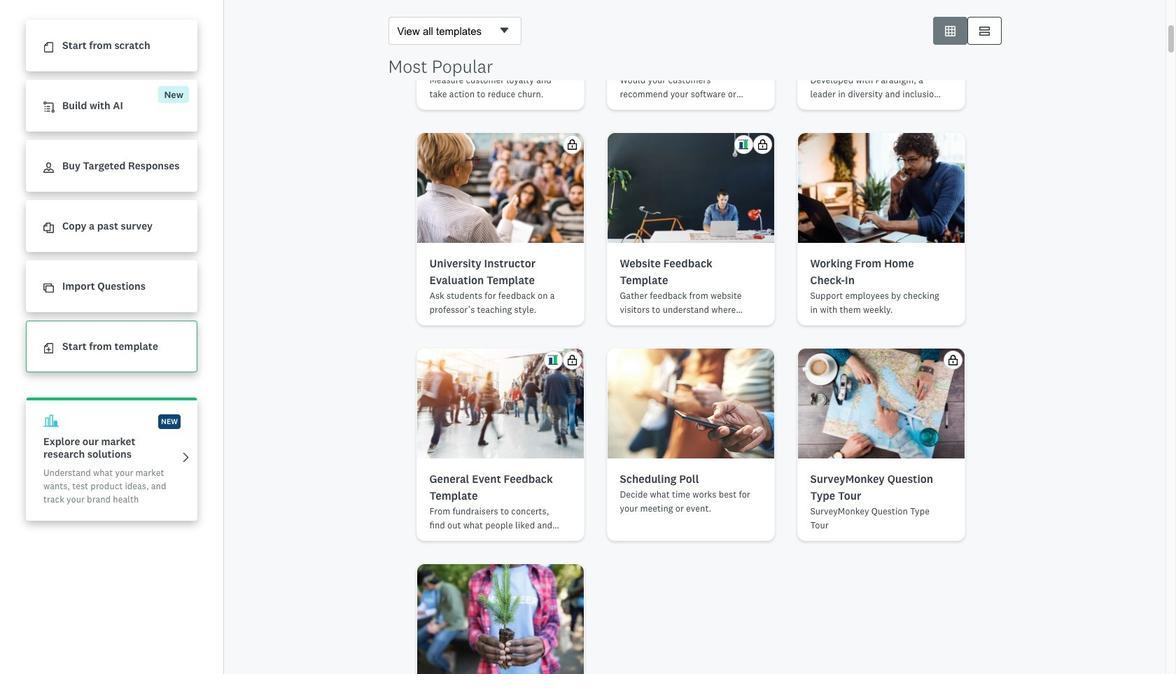 Task type: describe. For each thing, give the bounding box(es) containing it.
documentplus image
[[43, 343, 54, 354]]

surveymonkey-paradigm belonging and inclusion template image
[[798, 0, 965, 27]]

university instructor evaluation template image
[[417, 133, 584, 243]]

chevronright image
[[181, 452, 191, 463]]

general event feedback template image
[[417, 349, 584, 459]]

lock image for university instructor evaluation template image
[[567, 139, 577, 150]]

grid image
[[945, 26, 956, 36]]

documentclone image
[[43, 223, 54, 233]]



Task type: vqa. For each thing, say whether or not it's contained in the screenshot.
SURVEYMONKEY-PARADIGM BELONGING AND INCLUSION TEMPLATE image
yes



Task type: locate. For each thing, give the bounding box(es) containing it.
0 vertical spatial lock image
[[567, 139, 577, 150]]

0 horizontal spatial lock image
[[567, 139, 577, 150]]

lock image
[[757, 139, 768, 150], [567, 355, 577, 366]]

1 horizontal spatial lock image
[[948, 355, 958, 366]]

net promoter® score (nps) template image
[[417, 0, 584, 27]]

textboxmultiple image
[[979, 26, 990, 36]]

surveymonkey question type tour image
[[798, 349, 965, 459]]

document image
[[43, 42, 54, 53]]

lock image for general event feedback template image
[[567, 355, 577, 366]]

0 vertical spatial lock image
[[757, 139, 768, 150]]

lock image for website feedback template image
[[757, 139, 768, 150]]

1 horizontal spatial lock image
[[757, 139, 768, 150]]

1 vertical spatial lock image
[[948, 355, 958, 366]]

working from home check-in image
[[798, 133, 965, 243]]

0 horizontal spatial lock image
[[567, 355, 577, 366]]

scheduling poll image
[[608, 349, 774, 459]]

website feedback template image
[[608, 133, 774, 243]]

lock image for surveymonkey question type tour image
[[948, 355, 958, 366]]

clone image
[[43, 283, 54, 294]]

volunteer feedback template image
[[417, 564, 584, 674]]

1 vertical spatial lock image
[[567, 355, 577, 366]]

user image
[[43, 163, 54, 173]]

lock image
[[567, 139, 577, 150], [948, 355, 958, 366]]



